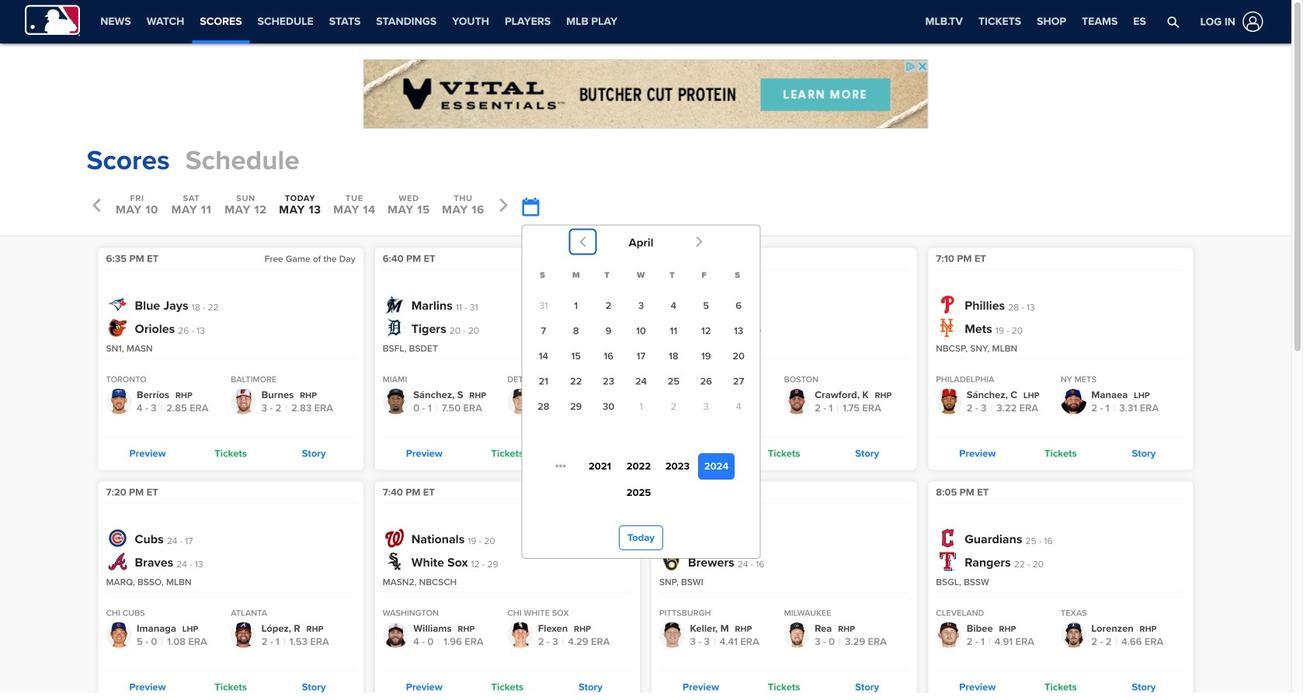 Task type: vqa. For each thing, say whether or not it's contained in the screenshot.
the Choose Thursday, April 18th, 2024 Option
yes



Task type: locate. For each thing, give the bounding box(es) containing it.
crawford, k image
[[785, 389, 810, 415]]

choose friday, april 12th, 2024 option
[[692, 321, 721, 342]]

lorenzen image
[[1061, 623, 1087, 649]]

mets image
[[939, 319, 958, 338]]

1 vertical spatial advertisement element
[[972, 142, 1206, 180]]

choose thursday, may 2nd, 2024 option
[[660, 397, 688, 418]]

select date dialog
[[522, 225, 761, 560]]

manaea image
[[1061, 389, 1087, 415]]

choose thursday, april 11th, 2024 option
[[660, 321, 688, 342]]

choose monday, april 15th, 2024 option
[[562, 346, 591, 367]]

choose friday, april 5th, 2024 option
[[692, 296, 721, 317]]

phillies image
[[939, 296, 958, 314]]

braves image
[[108, 553, 127, 572]]

choose tuesday, april 2nd, 2024 option
[[595, 296, 623, 317]]

major league baseball image
[[25, 5, 80, 36]]

1 horizontal spatial advertisement element
[[972, 142, 1206, 180]]

choose monday, april 1st, 2024 option
[[562, 296, 591, 317]]

secondary navigation element
[[93, 0, 626, 44], [626, 0, 756, 44]]

sánchez, s image
[[383, 389, 409, 415]]

choose saturday, april 27th, 2024 option
[[725, 371, 753, 392]]

choose wednesday, april 3rd, 2024 option
[[627, 296, 656, 317]]

view all years image
[[556, 461, 567, 472]]

choose friday, april 26th, 2024 option
[[692, 371, 721, 392]]

0 vertical spatial advertisement element
[[363, 59, 929, 129]]

imanaga image
[[106, 623, 132, 649]]

None text field
[[522, 198, 539, 217]]

eflin image
[[660, 389, 685, 415]]

nationals image
[[385, 530, 404, 548]]

choose sunday, april 21st, 2024 option
[[530, 371, 558, 392]]

rays image
[[662, 296, 681, 314]]

brewers image
[[662, 553, 681, 572]]

choose monday, april 29th, 2024 option
[[562, 397, 591, 418]]

choose tuesday, april 16th, 2024 option
[[595, 346, 623, 367]]

orioles image
[[108, 319, 127, 338]]

choose saturday, may 4th, 2024 option
[[725, 397, 753, 418]]

choose wednesday, april 10th, 2024 option
[[627, 321, 656, 342]]

choose monday, april 22nd, 2024 option
[[562, 371, 591, 392]]

advertisement element
[[363, 59, 929, 129], [972, 142, 1206, 180]]

choose sunday, april 7th, 2024 option
[[530, 321, 558, 342]]

rangers image
[[939, 553, 958, 572]]

choose saturday, april 13th, 2024 option
[[725, 321, 753, 342]]

choose wednesday, april 17th, 2024 option
[[627, 346, 656, 367]]

keller, m image
[[660, 623, 685, 649]]

marlins image
[[385, 296, 404, 314]]

white sox image
[[385, 553, 404, 572]]

burnes image
[[231, 389, 257, 415]]

pirates image
[[662, 530, 681, 548]]

choose sunday, march 31st, 2024 option
[[530, 296, 558, 317]]



Task type: describe. For each thing, give the bounding box(es) containing it.
choose sunday, april 14th, 2024 option
[[530, 346, 558, 367]]

rea image
[[785, 623, 810, 649]]

lópez, r image
[[231, 623, 257, 649]]

choose thursday, april 18th, 2024 option
[[660, 346, 688, 367]]

1 secondary navigation element from the left
[[93, 0, 626, 44]]

sánchez, c image
[[937, 389, 962, 415]]

choose tuesday, april 30th, 2024 option
[[595, 397, 623, 418]]

red sox image
[[662, 319, 681, 338]]

choose wednesday, may 1st, 2024 option
[[627, 397, 656, 418]]

choose thursday, april 4th, 2024 option
[[660, 296, 688, 317]]

choose saturday, april 20th, 2024 option
[[725, 346, 753, 367]]

2 secondary navigation element from the left
[[626, 0, 756, 44]]

manning image
[[508, 389, 533, 415]]

month  2024-04 list box
[[528, 293, 755, 449]]

cubs image
[[108, 530, 127, 548]]

flexen image
[[508, 623, 533, 649]]

berríos image
[[106, 389, 132, 415]]

choose friday, april 19th, 2024 option
[[692, 346, 721, 367]]

0 horizontal spatial advertisement element
[[363, 59, 929, 129]]

tertiary navigation element
[[918, 0, 1155, 44]]

choose monday, april 8th, 2024 option
[[562, 321, 591, 342]]

choose thursday, april 25th, 2024 option
[[660, 371, 688, 392]]

williams image
[[383, 623, 409, 649]]

top navigation menu bar
[[0, 0, 1292, 44]]

choose saturday, april 6th, 2024 option
[[725, 296, 753, 317]]

choose tuesday, april 9th, 2024 option
[[595, 321, 623, 342]]

choose sunday, april 28th, 2024 option
[[530, 397, 558, 418]]

choose tuesday, april 23rd, 2024 option
[[595, 371, 623, 392]]

blue jays image
[[108, 296, 127, 314]]

choose friday, may 3rd, 2024 option
[[692, 397, 721, 418]]

guardians image
[[939, 530, 958, 548]]

tigers image
[[385, 319, 404, 338]]

bibee image
[[937, 623, 962, 649]]

choose wednesday, april 24th, 2024 option
[[627, 371, 656, 392]]



